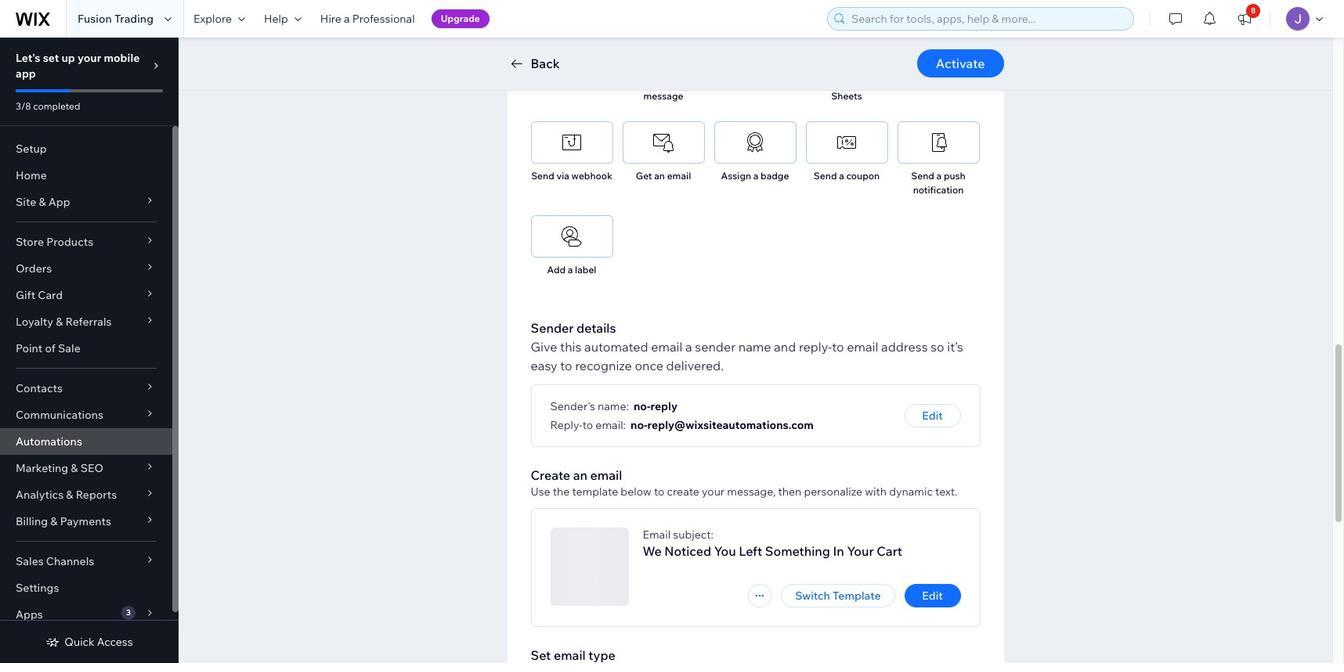 Task type: vqa. For each thing, say whether or not it's contained in the screenshot.
The Add
yes



Task type: describe. For each thing, give the bounding box(es) containing it.
a inside sender details give this automated email a sender name and reply-to email address so it's easy to recognize once delivered.
[[686, 339, 692, 355]]

3
[[126, 608, 131, 618]]

text.
[[935, 485, 958, 499]]

back button
[[507, 54, 560, 73]]

help
[[264, 12, 288, 26]]

& for loyalty
[[56, 315, 63, 329]]

site & app
[[16, 195, 70, 209]]

quick access
[[64, 635, 133, 649]]

card
[[38, 288, 63, 302]]

let's set up your mobile app
[[16, 51, 140, 81]]

reply
[[651, 400, 678, 414]]

sales channels button
[[0, 548, 172, 575]]

hire a professional
[[320, 12, 415, 26]]

analytics & reports button
[[0, 482, 172, 508]]

switch
[[795, 589, 830, 603]]

2 edit from the top
[[922, 589, 943, 603]]

fusion
[[78, 12, 112, 26]]

message
[[644, 90, 683, 102]]

channels
[[46, 555, 94, 569]]

task
[[765, 76, 784, 88]]

8 button
[[1228, 0, 1262, 38]]

sales channels
[[16, 555, 94, 569]]

left
[[739, 544, 762, 559]]

email for create
[[590, 468, 622, 483]]

sender's name: no-reply reply-to email: no-reply@wixsiteautomations.com
[[550, 400, 814, 432]]

site
[[16, 195, 36, 209]]

create a task
[[726, 76, 784, 88]]

an for get
[[654, 170, 665, 182]]

details
[[577, 320, 616, 336]]

reply-
[[550, 418, 583, 432]]

your inside create an email use the template below to create your message, then personalize with dynamic text.
[[702, 485, 725, 499]]

an for send
[[566, 76, 577, 88]]

email left address
[[847, 339, 879, 355]]

marketing
[[16, 461, 68, 476]]

home link
[[0, 162, 172, 189]]

add
[[547, 264, 566, 276]]

orders button
[[0, 255, 172, 282]]

communications button
[[0, 402, 172, 429]]

gift card
[[16, 288, 63, 302]]

send a chat message
[[637, 76, 690, 102]]

push
[[944, 170, 966, 182]]

to inside sender's name: no-reply reply-to email: no-reply@wixsiteautomations.com
[[583, 418, 593, 432]]

2 edit button from the top
[[904, 584, 961, 608]]

name:
[[598, 400, 629, 414]]

3/8
[[16, 100, 31, 112]]

quick
[[64, 635, 95, 649]]

get
[[636, 170, 652, 182]]

send an email
[[541, 76, 603, 88]]

0 vertical spatial no-
[[634, 400, 651, 414]]

marketing & seo
[[16, 461, 104, 476]]

send for send a push notification
[[911, 170, 935, 182]]

hire
[[320, 12, 341, 26]]

set
[[43, 51, 59, 65]]

products
[[46, 235, 93, 249]]

dynamic
[[889, 485, 933, 499]]

billing & payments button
[[0, 508, 172, 535]]

back
[[531, 56, 560, 71]]

an for create
[[573, 468, 588, 483]]

marketing & seo button
[[0, 455, 172, 482]]

loyalty & referrals button
[[0, 309, 172, 335]]

setup link
[[0, 136, 172, 162]]

sender
[[695, 339, 736, 355]]

analytics
[[16, 488, 64, 502]]

email
[[643, 528, 671, 542]]

notification
[[913, 184, 964, 196]]

8
[[1251, 5, 1256, 16]]

& for marketing
[[71, 461, 78, 476]]

category image up send via webhook
[[560, 131, 584, 154]]

contacts
[[16, 382, 63, 396]]

a for task
[[758, 76, 763, 88]]

category image up assign a badge
[[743, 131, 767, 154]]

apps
[[16, 608, 43, 622]]

activate button
[[917, 49, 1004, 78]]

sidebar element
[[0, 38, 179, 664]]

2 category image from the left
[[835, 131, 859, 154]]

analytics & reports
[[16, 488, 117, 502]]

create for an
[[531, 468, 570, 483]]

your inside let's set up your mobile app
[[78, 51, 101, 65]]

sender
[[531, 320, 574, 336]]

point of sale link
[[0, 335, 172, 362]]

& for site
[[39, 195, 46, 209]]

sales
[[16, 555, 44, 569]]

category image for get
[[652, 131, 675, 154]]

chat
[[670, 76, 690, 88]]

address
[[881, 339, 928, 355]]

category image up update
[[835, 37, 859, 60]]

category image up chat on the top of the page
[[652, 37, 675, 60]]

a for chat
[[663, 76, 668, 88]]

access
[[97, 635, 133, 649]]

email up once
[[651, 339, 683, 355]]

site & app button
[[0, 189, 172, 215]]

recognize
[[575, 358, 632, 374]]

email subject: we noticed you left something in your cart
[[643, 528, 903, 559]]

to right and
[[832, 339, 844, 355]]

we
[[643, 544, 662, 559]]

& for analytics
[[66, 488, 73, 502]]

billing & payments
[[16, 515, 111, 529]]

a for coupon
[[839, 170, 844, 182]]



Task type: locate. For each thing, give the bounding box(es) containing it.
email:
[[596, 418, 626, 432]]

template
[[572, 485, 618, 499]]

a for professional
[[344, 12, 350, 26]]

to down "this" at bottom left
[[560, 358, 572, 374]]

& left seo in the bottom of the page
[[71, 461, 78, 476]]

google
[[848, 76, 881, 88]]

category image
[[652, 131, 675, 154], [835, 131, 859, 154], [927, 131, 950, 154]]

fusion trading
[[78, 12, 154, 26]]

send left coupon
[[814, 170, 837, 182]]

send up the notification
[[911, 170, 935, 182]]

to right below
[[654, 485, 665, 499]]

it's
[[947, 339, 963, 355]]

reports
[[76, 488, 117, 502]]

&
[[39, 195, 46, 209], [56, 315, 63, 329], [71, 461, 78, 476], [66, 488, 73, 502], [50, 515, 58, 529]]

1 vertical spatial no-
[[631, 418, 648, 432]]

a left task
[[758, 76, 763, 88]]

send for send a coupon
[[814, 170, 837, 182]]

noticed
[[665, 544, 711, 559]]

& right billing
[[50, 515, 58, 529]]

automations
[[16, 435, 82, 449]]

sale
[[58, 342, 81, 356]]

email for send
[[579, 76, 603, 88]]

create left task
[[726, 76, 756, 88]]

1 edit from the top
[[922, 409, 943, 423]]

email for get
[[667, 170, 691, 182]]

Search for tools, apps, help & more... field
[[847, 8, 1129, 30]]

automated
[[584, 339, 648, 355]]

quick access button
[[46, 635, 133, 649]]

contacts button
[[0, 375, 172, 402]]

edit right the template
[[922, 589, 943, 603]]

1 edit button from the top
[[904, 404, 961, 428]]

then
[[778, 485, 802, 499]]

create for a
[[726, 76, 756, 88]]

template
[[833, 589, 881, 603]]

0 horizontal spatial your
[[78, 51, 101, 65]]

send for send an email
[[541, 76, 564, 88]]

category image right the back
[[560, 37, 584, 60]]

store products button
[[0, 229, 172, 255]]

send for send via webhook
[[531, 170, 554, 182]]

a inside send a push notification
[[937, 170, 942, 182]]

& left reports
[[66, 488, 73, 502]]

update google sheets
[[813, 76, 881, 102]]

help button
[[255, 0, 311, 38]]

referrals
[[65, 315, 112, 329]]

1 horizontal spatial category image
[[835, 131, 859, 154]]

category image up send a coupon
[[835, 131, 859, 154]]

gift card button
[[0, 282, 172, 309]]

send a push notification
[[911, 170, 966, 196]]

point
[[16, 342, 43, 356]]

mobile
[[104, 51, 140, 65]]

& right site
[[39, 195, 46, 209]]

home
[[16, 168, 47, 183]]

2 vertical spatial an
[[573, 468, 588, 483]]

sender details give this automated email a sender name and reply-to email address so it's easy to recognize once delivered.
[[531, 320, 963, 374]]

category image
[[560, 37, 584, 60], [652, 37, 675, 60], [743, 37, 767, 60], [835, 37, 859, 60], [927, 37, 950, 60], [560, 131, 584, 154], [743, 131, 767, 154], [560, 225, 584, 248]]

reply-
[[799, 339, 832, 355]]

an inside create an email use the template below to create your message, then personalize with dynamic text.
[[573, 468, 588, 483]]

with
[[865, 485, 887, 499]]

edit button down the "so"
[[904, 404, 961, 428]]

send via webhook
[[531, 170, 613, 182]]

a for push
[[937, 170, 942, 182]]

your right the up
[[78, 51, 101, 65]]

a left coupon
[[839, 170, 844, 182]]

3 category image from the left
[[927, 131, 950, 154]]

setup
[[16, 142, 47, 156]]

edit button right the template
[[904, 584, 961, 608]]

1 vertical spatial your
[[702, 485, 725, 499]]

give
[[531, 339, 557, 355]]

connect to zapier
[[899, 76, 978, 88]]

point of sale
[[16, 342, 81, 356]]

create inside create an email use the template below to create your message, then personalize with dynamic text.
[[531, 468, 570, 483]]

0 vertical spatial create
[[726, 76, 756, 88]]

create up use
[[531, 468, 570, 483]]

below
[[621, 485, 652, 499]]

subject:
[[673, 528, 714, 542]]

send up message
[[637, 76, 661, 88]]

an
[[566, 76, 577, 88], [654, 170, 665, 182], [573, 468, 588, 483]]

no- right 'email:'
[[631, 418, 648, 432]]

0 vertical spatial edit
[[922, 409, 943, 423]]

loyalty
[[16, 315, 53, 329]]

1 horizontal spatial your
[[702, 485, 725, 499]]

a up the notification
[[937, 170, 942, 182]]

a up delivered.
[[686, 339, 692, 355]]

email left send a chat message at the top of page
[[579, 76, 603, 88]]

2 horizontal spatial category image
[[927, 131, 950, 154]]

a inside send a chat message
[[663, 76, 668, 88]]

category image up push on the right top of the page
[[927, 131, 950, 154]]

your
[[847, 544, 874, 559]]

send
[[541, 76, 564, 88], [637, 76, 661, 88], [531, 170, 554, 182], [814, 170, 837, 182], [911, 170, 935, 182]]

no- right 'name:'
[[634, 400, 651, 414]]

webhook
[[572, 170, 613, 182]]

send down the back
[[541, 76, 564, 88]]

0 horizontal spatial create
[[531, 468, 570, 483]]

a up message
[[663, 76, 668, 88]]

explore
[[194, 12, 232, 26]]

1 vertical spatial edit button
[[904, 584, 961, 608]]

1 vertical spatial an
[[654, 170, 665, 182]]

get an email
[[636, 170, 691, 182]]

and
[[774, 339, 796, 355]]

delivered.
[[666, 358, 724, 374]]

email up "template"
[[590, 468, 622, 483]]

this
[[560, 339, 582, 355]]

completed
[[33, 100, 80, 112]]

0 vertical spatial an
[[566, 76, 577, 88]]

& for billing
[[50, 515, 58, 529]]

email inside create an email use the template below to create your message, then personalize with dynamic text.
[[590, 468, 622, 483]]

sheets
[[831, 90, 862, 102]]

use
[[531, 485, 550, 499]]

your right create
[[702, 485, 725, 499]]

personalize
[[804, 485, 863, 499]]

send inside send a push notification
[[911, 170, 935, 182]]

0 vertical spatial your
[[78, 51, 101, 65]]

category image up create a task on the right top of the page
[[743, 37, 767, 60]]

a right add
[[568, 264, 573, 276]]

a left badge
[[753, 170, 759, 182]]

category image for send
[[927, 131, 950, 154]]

label
[[575, 264, 597, 276]]

& inside popup button
[[39, 195, 46, 209]]

settings link
[[0, 575, 172, 602]]

app
[[48, 195, 70, 209]]

0 vertical spatial edit button
[[904, 404, 961, 428]]

up
[[61, 51, 75, 65]]

switch template button
[[781, 584, 895, 608]]

to inside create an email use the template below to create your message, then personalize with dynamic text.
[[654, 485, 665, 499]]

store
[[16, 235, 44, 249]]

cart
[[877, 544, 903, 559]]

send for send a chat message
[[637, 76, 661, 88]]

app
[[16, 67, 36, 81]]

via
[[557, 170, 569, 182]]

you
[[714, 544, 736, 559]]

1 horizontal spatial create
[[726, 76, 756, 88]]

a for label
[[568, 264, 573, 276]]

your
[[78, 51, 101, 65], [702, 485, 725, 499]]

hire a professional link
[[311, 0, 424, 38]]

activate
[[936, 56, 985, 71]]

settings
[[16, 581, 59, 595]]

a right hire at the left of the page
[[344, 12, 350, 26]]

let's
[[16, 51, 40, 65]]

sender's
[[550, 400, 595, 414]]

create
[[726, 76, 756, 88], [531, 468, 570, 483]]

category image up connect to zapier
[[927, 37, 950, 60]]

in
[[833, 544, 844, 559]]

switch template
[[795, 589, 881, 603]]

category image up get an email
[[652, 131, 675, 154]]

coupon
[[846, 170, 880, 182]]

1 category image from the left
[[652, 131, 675, 154]]

send left via
[[531, 170, 554, 182]]

update
[[813, 76, 846, 88]]

connect
[[899, 76, 937, 88]]

to left 'email:'
[[583, 418, 593, 432]]

seo
[[80, 461, 104, 476]]

something
[[765, 544, 830, 559]]

send inside send a chat message
[[637, 76, 661, 88]]

0 horizontal spatial category image
[[652, 131, 675, 154]]

category image up add a label
[[560, 225, 584, 248]]

email right get
[[667, 170, 691, 182]]

to left zapier
[[939, 76, 948, 88]]

1 vertical spatial edit
[[922, 589, 943, 603]]

edit down the "so"
[[922, 409, 943, 423]]

& right loyalty
[[56, 315, 63, 329]]

zapier
[[950, 76, 978, 88]]

1 vertical spatial create
[[531, 468, 570, 483]]

so
[[931, 339, 944, 355]]

a for badge
[[753, 170, 759, 182]]



